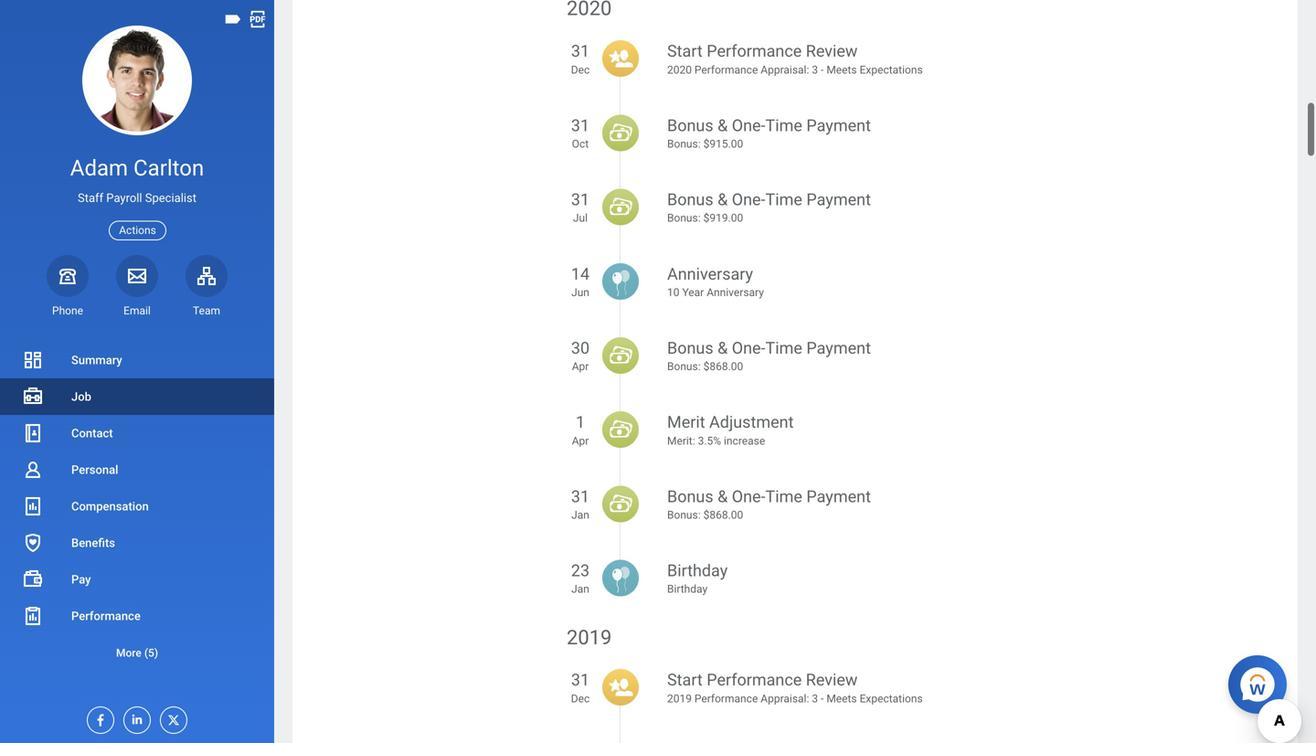 Task type: locate. For each thing, give the bounding box(es) containing it.
2019 inside start performance review 2019 performance appraisal: 3 - meets expectations
[[667, 692, 692, 705]]

1 $868.00 from the top
[[704, 360, 743, 373]]

one- inside bonus & one-time payment bonus: $919.00
[[732, 190, 766, 209]]

1 vertical spatial expectations
[[860, 692, 923, 705]]

1 & from the top
[[718, 116, 728, 135]]

bonus & one-time payment bonus: $868.00 down increase
[[667, 487, 871, 521]]

more (5)
[[116, 647, 158, 660]]

31 for bonus & one-time payment bonus: $915.00
[[571, 116, 590, 135]]

pay link
[[0, 561, 274, 598]]

time for 31 jan
[[766, 487, 803, 506]]

1 vertical spatial start
[[667, 671, 703, 690]]

contact image
[[22, 422, 44, 444]]

list
[[0, 342, 274, 671]]

0 vertical spatial 31 dec
[[571, 42, 590, 76]]

$868.00
[[704, 360, 743, 373], [704, 509, 743, 521]]

phone
[[52, 304, 83, 317]]

merit adjustment merit: 3.5% increase
[[667, 413, 794, 447]]

one- down increase
[[732, 487, 766, 506]]

year
[[682, 286, 704, 299]]

1 vertical spatial birthday
[[667, 583, 708, 596]]

- for start performance review 2020 performance appraisal: 3 - meets expectations
[[821, 63, 824, 76]]

bonus inside bonus & one-time payment bonus: $919.00
[[667, 190, 714, 209]]

apr inside the 30 apr
[[572, 360, 589, 373]]

1 appraisal: from the top
[[761, 63, 809, 76]]

2 31 dec from the top
[[571, 671, 590, 705]]

bonus inside bonus & one-time payment bonus: $915.00
[[667, 116, 714, 135]]

& up $915.00
[[718, 116, 728, 135]]

contact
[[71, 426, 113, 440]]

increase
[[724, 434, 765, 447]]

jan
[[571, 509, 589, 521], [571, 583, 589, 596]]

3 time from the top
[[766, 339, 803, 358]]

3 inside start performance review 2019 performance appraisal: 3 - meets expectations
[[812, 692, 818, 705]]

carlton
[[133, 155, 204, 181]]

bonus
[[667, 116, 714, 135], [667, 190, 714, 209], [667, 339, 714, 358], [667, 487, 714, 506]]

anniversary up year
[[667, 264, 753, 284]]

personal link
[[0, 452, 274, 488]]

2 expectations from the top
[[860, 692, 923, 705]]

1 bonus & one-time payment bonus: $868.00 from the top
[[667, 339, 871, 373]]

navigation pane region
[[0, 0, 274, 743]]

1 vertical spatial bonus & one-time payment bonus: $868.00
[[667, 487, 871, 521]]

benefits
[[71, 536, 115, 550]]

1 one- from the top
[[732, 116, 766, 135]]

expectations for start performance review 2020 performance appraisal: 3 - meets expectations
[[860, 63, 923, 76]]

bonus: left $915.00
[[667, 138, 701, 150]]

review
[[806, 42, 858, 61], [806, 671, 858, 690]]

4 & from the top
[[718, 487, 728, 506]]

31 dec inside menu item
[[571, 42, 590, 76]]

2 payment from the top
[[807, 190, 871, 209]]

4 one- from the top
[[732, 487, 766, 506]]

one- up $919.00
[[732, 190, 766, 209]]

1 vertical spatial -
[[821, 692, 824, 705]]

4 31 from the top
[[571, 487, 590, 506]]

personal image
[[22, 459, 44, 481]]

bonus & one-time payment bonus: $868.00
[[667, 339, 871, 373], [667, 487, 871, 521]]

1 3 from the top
[[812, 63, 818, 76]]

0 vertical spatial 3
[[812, 63, 818, 76]]

1 vertical spatial apr
[[572, 434, 589, 447]]

2 start from the top
[[667, 671, 703, 690]]

payment for 30 apr
[[807, 339, 871, 358]]

compensation link
[[0, 488, 274, 525]]

1 31 from the top
[[571, 42, 590, 61]]

meets inside start performance review 2020 performance appraisal: 3 - meets expectations
[[827, 63, 857, 76]]

2 birthday from the top
[[667, 583, 708, 596]]

1 vertical spatial anniversary
[[707, 286, 764, 299]]

31 dec inside 2019 menu item
[[571, 671, 590, 705]]

jun
[[571, 286, 590, 299]]

facebook image
[[88, 708, 108, 728]]

1 bonus from the top
[[667, 116, 714, 135]]

bonus up $915.00
[[667, 116, 714, 135]]

1 31 dec from the top
[[571, 42, 590, 76]]

3 bonus from the top
[[667, 339, 714, 358]]

5 31 from the top
[[571, 671, 590, 690]]

meets inside start performance review 2019 performance appraisal: 3 - meets expectations
[[827, 692, 857, 705]]

dec
[[571, 63, 590, 76], [571, 692, 590, 705]]

compensation image
[[22, 495, 44, 517]]

expectations inside start performance review 2019 performance appraisal: 3 - meets expectations
[[860, 692, 923, 705]]

more
[[116, 647, 142, 660]]

pay
[[71, 573, 91, 586]]

start inside start performance review 2019 performance appraisal: 3 - meets expectations
[[667, 671, 703, 690]]

start performance review 2020 performance appraisal: 3 - meets expectations
[[667, 42, 923, 76]]

apr down 1
[[572, 434, 589, 447]]

appraisal:
[[761, 63, 809, 76], [761, 692, 809, 705]]

3 payment from the top
[[807, 339, 871, 358]]

adam
[[70, 155, 128, 181]]

bonus: up birthday birthday
[[667, 509, 701, 521]]

bonus: inside bonus & one-time payment bonus: $919.00
[[667, 212, 701, 225]]

jan down the 23
[[571, 583, 589, 596]]

specialist
[[145, 191, 197, 205]]

0 vertical spatial bonus & one-time payment bonus: $868.00
[[667, 339, 871, 373]]

- inside start performance review 2019 performance appraisal: 3 - meets expectations
[[821, 692, 824, 705]]

& inside bonus & one-time payment bonus: $919.00
[[718, 190, 728, 209]]

appraisal: for start performance review 2019 performance appraisal: 3 - meets expectations
[[761, 692, 809, 705]]

30
[[571, 339, 590, 358]]

2 dec from the top
[[571, 692, 590, 705]]

time
[[766, 116, 803, 135], [766, 190, 803, 209], [766, 339, 803, 358], [766, 487, 803, 506]]

1 bonus: from the top
[[667, 138, 701, 150]]

one- for 31 jan
[[732, 487, 766, 506]]

time down bonus & one-time payment bonus: $915.00
[[766, 190, 803, 209]]

jul
[[573, 212, 588, 225]]

2 $868.00 from the top
[[704, 509, 743, 521]]

4 time from the top
[[766, 487, 803, 506]]

31 inside 2019 menu item
[[571, 671, 590, 690]]

jan inside 23 jan
[[571, 583, 589, 596]]

bonus & one-time payment bonus: $915.00
[[667, 116, 871, 150]]

- inside start performance review 2020 performance appraisal: 3 - meets expectations
[[821, 63, 824, 76]]

31 dec
[[571, 42, 590, 76], [571, 671, 590, 705]]

1 birthday from the top
[[667, 561, 728, 581]]

performance
[[707, 42, 802, 61], [695, 63, 758, 76], [71, 609, 141, 623], [707, 671, 802, 690], [695, 692, 758, 705]]

tag image
[[223, 9, 243, 29]]

bonus for 31 jul
[[667, 190, 714, 209]]

jan for 31
[[571, 509, 589, 521]]

& down 3.5%
[[718, 487, 728, 506]]

3
[[812, 63, 818, 76], [812, 692, 818, 705]]

1 vertical spatial dec
[[571, 692, 590, 705]]

3 one- from the top
[[732, 339, 766, 358]]

payment for 31 jul
[[807, 190, 871, 209]]

0 vertical spatial -
[[821, 63, 824, 76]]

job link
[[0, 378, 274, 415]]

anniversary right year
[[707, 286, 764, 299]]

1 review from the top
[[806, 42, 858, 61]]

2 bonus: from the top
[[667, 212, 701, 225]]

jan inside 31 jan
[[571, 509, 589, 521]]

2 review from the top
[[806, 671, 858, 690]]

summary
[[71, 353, 122, 367]]

3 bonus: from the top
[[667, 360, 701, 373]]

2019
[[567, 625, 612, 649], [667, 692, 692, 705]]

expectations inside start performance review 2020 performance appraisal: 3 - meets expectations
[[860, 63, 923, 76]]

&
[[718, 116, 728, 135], [718, 190, 728, 209], [718, 339, 728, 358], [718, 487, 728, 506]]

1 meets from the top
[[827, 63, 857, 76]]

payment inside bonus & one-time payment bonus: $919.00
[[807, 190, 871, 209]]

actions
[[119, 224, 156, 237]]

1 vertical spatial $868.00
[[704, 509, 743, 521]]

time inside bonus & one-time payment bonus: $915.00
[[766, 116, 803, 135]]

& down anniversary 10 year anniversary in the top of the page
[[718, 339, 728, 358]]

2 3 from the top
[[812, 692, 818, 705]]

2 one- from the top
[[732, 190, 766, 209]]

review inside start performance review 2019 performance appraisal: 3 - meets expectations
[[806, 671, 858, 690]]

time inside bonus & one-time payment bonus: $919.00
[[766, 190, 803, 209]]

bonus for 31 oct
[[667, 116, 714, 135]]

0 vertical spatial $868.00
[[704, 360, 743, 373]]

x image
[[161, 708, 181, 728]]

one- up $915.00
[[732, 116, 766, 135]]

4 bonus from the top
[[667, 487, 714, 506]]

30 apr
[[571, 339, 590, 373]]

1 vertical spatial review
[[806, 671, 858, 690]]

1 apr from the top
[[572, 360, 589, 373]]

31 jan
[[571, 487, 590, 521]]

time down adjustment
[[766, 487, 803, 506]]

2 appraisal: from the top
[[761, 692, 809, 705]]

1 vertical spatial appraisal:
[[761, 692, 809, 705]]

2 time from the top
[[766, 190, 803, 209]]

$915.00
[[704, 138, 743, 150]]

0 vertical spatial birthday
[[667, 561, 728, 581]]

meets for start performance review 2019 performance appraisal: 3 - meets expectations
[[827, 692, 857, 705]]

one- inside bonus & one-time payment bonus: $915.00
[[732, 116, 766, 135]]

3 inside start performance review 2020 performance appraisal: 3 - meets expectations
[[812, 63, 818, 76]]

0 vertical spatial appraisal:
[[761, 63, 809, 76]]

14
[[571, 264, 590, 284]]

apr down the 30
[[572, 360, 589, 373]]

one- for 30 apr
[[732, 339, 766, 358]]

bonus down merit:
[[667, 487, 714, 506]]

bonus: left $919.00
[[667, 212, 701, 225]]

0 vertical spatial jan
[[571, 509, 589, 521]]

31
[[571, 42, 590, 61], [571, 116, 590, 135], [571, 190, 590, 209], [571, 487, 590, 506], [571, 671, 590, 690]]

start performance review 2019 performance appraisal: 3 - meets expectations
[[667, 671, 923, 705]]

0 vertical spatial meets
[[827, 63, 857, 76]]

bonus: up merit
[[667, 360, 701, 373]]

bonus: inside bonus & one-time payment bonus: $915.00
[[667, 138, 701, 150]]

review inside start performance review 2020 performance appraisal: 3 - meets expectations
[[806, 42, 858, 61]]

bonus:
[[667, 138, 701, 150], [667, 212, 701, 225], [667, 360, 701, 373], [667, 509, 701, 521]]

1 vertical spatial jan
[[571, 583, 589, 596]]

2 apr from the top
[[572, 434, 589, 447]]

2 bonus & one-time payment bonus: $868.00 from the top
[[667, 487, 871, 521]]

1 vertical spatial 3
[[812, 692, 818, 705]]

4 payment from the top
[[807, 487, 871, 506]]

apr
[[572, 360, 589, 373], [572, 434, 589, 447]]

2 & from the top
[[718, 190, 728, 209]]

0 vertical spatial start
[[667, 42, 703, 61]]

dec for start performance review 2019 performance appraisal: 3 - meets expectations
[[571, 692, 590, 705]]

31 oct
[[571, 116, 590, 150]]

1 jan from the top
[[571, 509, 589, 521]]

expectations
[[860, 63, 923, 76], [860, 692, 923, 705]]

1 horizontal spatial 2019
[[667, 692, 692, 705]]

1 vertical spatial meets
[[827, 692, 857, 705]]

$868.00 up adjustment
[[704, 360, 743, 373]]

0 vertical spatial expectations
[[860, 63, 923, 76]]

start
[[667, 42, 703, 61], [667, 671, 703, 690]]

2 - from the top
[[821, 692, 824, 705]]

personal
[[71, 463, 118, 477]]

bonus down year
[[667, 339, 714, 358]]

time down start performance review 2020 performance appraisal: 3 - meets expectations
[[766, 116, 803, 135]]

apr for 30
[[572, 360, 589, 373]]

1 vertical spatial 2019
[[667, 692, 692, 705]]

0 vertical spatial dec
[[571, 63, 590, 76]]

1 time from the top
[[766, 116, 803, 135]]

& for 31 jan
[[718, 487, 728, 506]]

1 dec from the top
[[571, 63, 590, 76]]

payment
[[807, 116, 871, 135], [807, 190, 871, 209], [807, 339, 871, 358], [807, 487, 871, 506]]

2 jan from the top
[[571, 583, 589, 596]]

email button
[[116, 255, 158, 318]]

0 vertical spatial review
[[806, 42, 858, 61]]

31 for bonus & one-time payment bonus: $919.00
[[571, 190, 590, 209]]

3 31 from the top
[[571, 190, 590, 209]]

apr for 1
[[572, 434, 589, 447]]

appraisal: inside start performance review 2020 performance appraisal: 3 - meets expectations
[[761, 63, 809, 76]]

2 meets from the top
[[827, 692, 857, 705]]

3 & from the top
[[718, 339, 728, 358]]

bonus & one-time payment bonus: $868.00 for 30
[[667, 339, 871, 373]]

0 horizontal spatial 2019
[[567, 625, 612, 649]]

-
[[821, 63, 824, 76], [821, 692, 824, 705]]

$868.00 up birthday birthday
[[704, 509, 743, 521]]

birthday
[[667, 561, 728, 581], [667, 583, 708, 596]]

1 start from the top
[[667, 42, 703, 61]]

team adam carlton element
[[186, 303, 228, 318]]

1 vertical spatial 31 dec
[[571, 671, 590, 705]]

one- up adjustment
[[732, 339, 766, 358]]

performance image
[[22, 605, 44, 627]]

dec inside 2019 menu item
[[571, 692, 590, 705]]

one-
[[732, 116, 766, 135], [732, 190, 766, 209], [732, 339, 766, 358], [732, 487, 766, 506]]

anniversary
[[667, 264, 753, 284], [707, 286, 764, 299]]

1 expectations from the top
[[860, 63, 923, 76]]

$868.00 for 31
[[704, 509, 743, 521]]

menu item
[[567, 0, 1024, 115]]

time for 31 jul
[[766, 190, 803, 209]]

2 31 from the top
[[571, 116, 590, 135]]

& up $919.00
[[718, 190, 728, 209]]

anniversary 10 year anniversary
[[667, 264, 764, 299]]

payment for 31 jan
[[807, 487, 871, 506]]

1 - from the top
[[821, 63, 824, 76]]

0 vertical spatial apr
[[572, 360, 589, 373]]

bonus & one-time payment bonus: $868.00 up adjustment
[[667, 339, 871, 373]]

4 bonus: from the top
[[667, 509, 701, 521]]

& for 31 jul
[[718, 190, 728, 209]]

adjustment
[[709, 413, 794, 432]]

performance link
[[0, 598, 274, 634]]

job image
[[22, 386, 44, 408]]

appraisal: inside start performance review 2019 performance appraisal: 3 - meets expectations
[[761, 692, 809, 705]]

jan up the 23
[[571, 509, 589, 521]]

2 bonus from the top
[[667, 190, 714, 209]]

bonus: for 31 jan
[[667, 509, 701, 521]]

payment inside bonus & one-time payment bonus: $915.00
[[807, 116, 871, 135]]

time up adjustment
[[766, 339, 803, 358]]

bonus for 31 jan
[[667, 487, 714, 506]]

bonus up $919.00
[[667, 190, 714, 209]]

& inside bonus & one-time payment bonus: $915.00
[[718, 116, 728, 135]]

31 inside menu item
[[571, 42, 590, 61]]

1 payment from the top
[[807, 116, 871, 135]]

start inside start performance review 2020 performance appraisal: 3 - meets expectations
[[667, 42, 703, 61]]

meets
[[827, 63, 857, 76], [827, 692, 857, 705]]



Task type: vqa. For each thing, say whether or not it's contained in the screenshot.
Payroll at the left of the page
yes



Task type: describe. For each thing, give the bounding box(es) containing it.
1
[[576, 413, 585, 432]]

3.5%
[[698, 434, 721, 447]]

view printable version (pdf) image
[[248, 9, 268, 29]]

31 dec for start performance review 2020 performance appraisal: 3 - meets expectations
[[571, 42, 590, 76]]

more (5) button
[[0, 642, 274, 664]]

0 vertical spatial 2019
[[567, 625, 612, 649]]

bonus: for 31 oct
[[667, 138, 701, 150]]

phone adam carlton element
[[47, 303, 89, 318]]

one- for 31 jul
[[732, 190, 766, 209]]

benefits image
[[22, 532, 44, 554]]

adam carlton
[[70, 155, 204, 181]]

merit
[[667, 413, 705, 432]]

31 for start performance review 2020 performance appraisal: 3 - meets expectations
[[571, 42, 590, 61]]

phone button
[[47, 255, 89, 318]]

appraisal: for start performance review 2020 performance appraisal: 3 - meets expectations
[[761, 63, 809, 76]]

3 for start performance review 2019 performance appraisal: 3 - meets expectations
[[812, 692, 818, 705]]

& for 30 apr
[[718, 339, 728, 358]]

bonus for 30 apr
[[667, 339, 714, 358]]

$868.00 for 30
[[704, 360, 743, 373]]

compensation
[[71, 500, 149, 513]]

3 for start performance review 2020 performance appraisal: 3 - meets expectations
[[812, 63, 818, 76]]

23 jan
[[571, 561, 590, 596]]

email adam carlton element
[[116, 303, 158, 318]]

team link
[[186, 255, 228, 318]]

one- for 31 oct
[[732, 116, 766, 135]]

merit:
[[667, 434, 695, 447]]

31 for bonus & one-time payment bonus: $868.00
[[571, 487, 590, 506]]

31 jul
[[571, 190, 590, 225]]

expectations for start performance review 2019 performance appraisal: 3 - meets expectations
[[860, 692, 923, 705]]

payroll
[[106, 191, 142, 205]]

2019 menu item
[[567, 624, 1024, 743]]

payment for 31 oct
[[807, 116, 871, 135]]

view team image
[[196, 265, 218, 287]]

start for start performance review 2019 performance appraisal: 3 - meets expectations
[[667, 671, 703, 690]]

10
[[667, 286, 680, 299]]

jan for 23
[[571, 583, 589, 596]]

meets for start performance review 2020 performance appraisal: 3 - meets expectations
[[827, 63, 857, 76]]

start for start performance review 2020 performance appraisal: 3 - meets expectations
[[667, 42, 703, 61]]

job
[[71, 390, 91, 404]]

list containing summary
[[0, 342, 274, 671]]

mail image
[[126, 265, 148, 287]]

contact link
[[0, 415, 274, 452]]

summary link
[[0, 342, 274, 378]]

review for start performance review 2020 performance appraisal: 3 - meets expectations
[[806, 42, 858, 61]]

bonus: for 31 jul
[[667, 212, 701, 225]]

& for 31 oct
[[718, 116, 728, 135]]

review for start performance review 2019 performance appraisal: 3 - meets expectations
[[806, 671, 858, 690]]

team
[[193, 304, 220, 317]]

more (5) button
[[0, 634, 274, 671]]

phone image
[[55, 265, 80, 287]]

$919.00
[[704, 212, 743, 225]]

(5)
[[144, 647, 158, 660]]

email
[[124, 304, 151, 317]]

birthday inside birthday birthday
[[667, 583, 708, 596]]

2020
[[667, 63, 692, 76]]

dec for start performance review 2020 performance appraisal: 3 - meets expectations
[[571, 63, 590, 76]]

- for start performance review 2019 performance appraisal: 3 - meets expectations
[[821, 692, 824, 705]]

bonus & one-time payment bonus: $868.00 for 31
[[667, 487, 871, 521]]

1 apr
[[572, 413, 589, 447]]

time for 30 apr
[[766, 339, 803, 358]]

pay image
[[22, 569, 44, 591]]

23
[[571, 561, 590, 581]]

linkedin image
[[124, 708, 144, 727]]

summary image
[[22, 349, 44, 371]]

31 for start performance review 2019 performance appraisal: 3 - meets expectations
[[571, 671, 590, 690]]

staff
[[78, 191, 103, 205]]

staff payroll specialist
[[78, 191, 197, 205]]

bonus & one-time payment bonus: $919.00
[[667, 190, 871, 225]]

benefits link
[[0, 525, 274, 561]]

actions button
[[109, 221, 166, 240]]

time for 31 oct
[[766, 116, 803, 135]]

bonus: for 30 apr
[[667, 360, 701, 373]]

31 dec for start performance review 2019 performance appraisal: 3 - meets expectations
[[571, 671, 590, 705]]

birthday birthday
[[667, 561, 728, 596]]

performance inside "list"
[[71, 609, 141, 623]]

0 vertical spatial anniversary
[[667, 264, 753, 284]]

14 jun
[[571, 264, 590, 299]]

menu item containing 31
[[567, 0, 1024, 115]]

oct
[[572, 138, 589, 150]]



